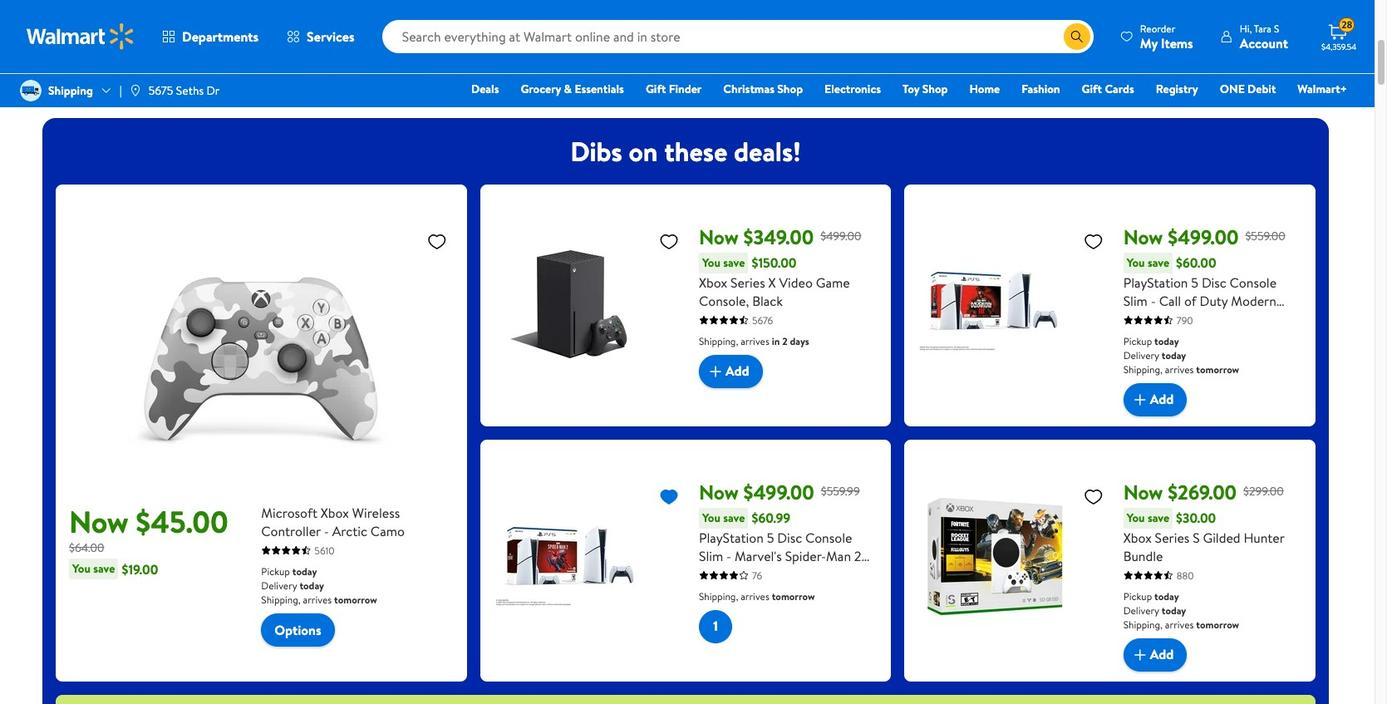 Task type: locate. For each thing, give the bounding box(es) containing it.
1 horizontal spatial $499.00
[[821, 228, 862, 244]]

1 vertical spatial -
[[324, 522, 329, 540]]

tvs image
[[1076, 0, 1136, 45]]

0 vertical spatial s
[[1274, 21, 1280, 35]]

arrives up options link
[[303, 592, 332, 606]]

save down $64.00
[[93, 560, 115, 577]]

xbox
[[396, 49, 421, 66], [699, 273, 727, 291], [321, 503, 349, 522], [1124, 528, 1152, 547]]

shop
[[70, 49, 95, 66], [778, 81, 803, 97], [922, 81, 948, 97]]

tomorrow
[[1196, 362, 1240, 376], [772, 589, 815, 603], [334, 592, 377, 606], [1196, 617, 1240, 631]]

0 horizontal spatial &
[[564, 81, 572, 97]]

deals!
[[734, 133, 801, 169]]

add for $269.00
[[1150, 390, 1174, 408]]

0 horizontal spatial shop
[[70, 49, 95, 66]]

gift left finder
[[646, 81, 666, 97]]

hi, tara s account
[[1240, 21, 1288, 52]]

1 horizontal spatial playstation
[[699, 528, 764, 547]]

$499.00 up $60.00 at top
[[1168, 222, 1239, 251]]

2 horizontal spatial -
[[1151, 291, 1156, 310]]

you inside 'you save $150.00 xbox series x video game console, black'
[[702, 254, 721, 271]]

1 horizontal spatial 5
[[1191, 273, 1199, 291]]

wi-fi & networking link
[[864, 0, 950, 79]]

2 gift from the left
[[1082, 81, 1102, 97]]

&
[[918, 49, 925, 66], [1186, 61, 1194, 78], [564, 81, 572, 97]]

these
[[664, 133, 728, 169]]

you up warfare
[[1127, 254, 1145, 271]]

pickup for now $269.00
[[1124, 589, 1152, 603]]

s right tara
[[1274, 21, 1280, 35]]

1 vertical spatial playstation
[[1124, 273, 1188, 291]]

arrives down 790
[[1165, 362, 1194, 376]]

1 vertical spatial add to cart image
[[1130, 389, 1150, 409]]

save for now $269.00 $299.00
[[1148, 509, 1170, 526]]

1 gaming from the left
[[688, 49, 727, 66]]

1 horizontal spatial gaming
[[797, 49, 836, 66]]

gaming software rollbacks image
[[677, 0, 737, 45]]

gift for gift finder
[[646, 81, 666, 97]]

xbox inside xbox link
[[396, 49, 421, 66]]

gaming for furniture
[[987, 49, 1026, 66]]

& right grocery
[[564, 81, 572, 97]]

shop left the all
[[70, 49, 95, 66]]

reorder my items
[[1140, 21, 1193, 52]]

services
[[307, 27, 355, 46]]

services button
[[273, 17, 369, 57]]

fi
[[906, 49, 915, 66]]

pickup for now $499.00
[[1124, 334, 1152, 348]]

bundle right iii
[[1187, 310, 1226, 328]]

console inside you save $60.99 playstation 5 disc console slim - marvel's spider-man 2 bundle
[[805, 528, 852, 547]]

1 horizontal spatial disc
[[1202, 273, 1227, 291]]

now inside 'now $45.00 $64.00 you save $19.00'
[[69, 501, 129, 542]]

0 vertical spatial playstation
[[480, 49, 536, 66]]

1 vertical spatial 5
[[767, 528, 774, 547]]

0 horizontal spatial -
[[324, 522, 329, 540]]

series inside you save $30.00 xbox series s  gilded hunter bundle
[[1155, 528, 1190, 547]]

0 vertical spatial add to cart image
[[706, 361, 726, 381]]

s
[[1274, 21, 1280, 35], [1193, 528, 1200, 547]]

& inside movies, music & books
[[1186, 61, 1194, 78]]

you for now $499.00 $559.00
[[1127, 254, 1145, 271]]

& for books
[[1186, 61, 1194, 78]]

disc down $60.00 at top
[[1202, 273, 1227, 291]]

0 vertical spatial add
[[726, 362, 749, 380]]

christmas shop link
[[716, 80, 811, 98]]

s down the $30.00
[[1193, 528, 1200, 547]]

all video games
[[269, 49, 348, 66]]

& left books
[[1186, 61, 1194, 78]]

- left call
[[1151, 291, 1156, 310]]

fashion link
[[1014, 80, 1068, 98]]

you inside the you save $60.00 playstation 5 disc console slim - call of duty modern warfare iii bundle
[[1127, 254, 1145, 271]]

$64.00
[[69, 539, 104, 556]]

gaming
[[688, 49, 727, 66], [797, 49, 836, 66], [987, 49, 1026, 66]]

5675
[[148, 82, 173, 99]]

gift left the cards
[[1082, 81, 1102, 97]]

gaming inside gaming software rollbacks
[[688, 49, 727, 66]]

bundle inside the you save $60.00 playstation 5 disc console slim - call of duty modern warfare iii bundle
[[1187, 310, 1226, 328]]

pickup today delivery today shipping, arrives tomorrow down 880
[[1124, 589, 1240, 631]]

1 vertical spatial add
[[1150, 390, 1174, 408]]

save
[[723, 254, 745, 271], [1148, 254, 1170, 271], [723, 509, 745, 526], [1148, 509, 1170, 526], [93, 560, 115, 577]]

0 vertical spatial -
[[1151, 291, 1156, 310]]

now for now $45.00 $64.00 you save $19.00
[[69, 501, 129, 542]]

debit
[[1248, 81, 1276, 97]]

0 horizontal spatial 2
[[782, 334, 788, 348]]

0 horizontal spatial gift
[[646, 81, 666, 97]]

save inside you save $30.00 xbox series s  gilded hunter bundle
[[1148, 509, 1170, 526]]

playstation up warfare
[[1124, 273, 1188, 291]]

pc gaming image
[[777, 0, 837, 45]]

 image
[[20, 80, 42, 101], [129, 84, 142, 97]]

console for now $499.00 $559.99
[[805, 528, 852, 547]]

5 down $60.00 at top
[[1191, 273, 1199, 291]]

grocery
[[521, 81, 561, 97]]

0 vertical spatial disc
[[1202, 273, 1227, 291]]

2 vertical spatial add to cart image
[[1130, 645, 1150, 665]]

1 horizontal spatial  image
[[129, 84, 142, 97]]

1 horizontal spatial 2
[[854, 547, 862, 565]]

5
[[1191, 273, 1199, 291], [767, 528, 774, 547]]

5 down $60.99
[[767, 528, 774, 547]]

2 right in at the top of the page
[[782, 334, 788, 348]]

playstation for now $499.00 $559.99
[[699, 528, 764, 547]]

series for $349.00
[[731, 273, 765, 291]]

0 horizontal spatial bundle
[[699, 565, 739, 583]]

home
[[970, 81, 1000, 97]]

1 button
[[699, 610, 732, 643]]

1 gift from the left
[[646, 81, 666, 97]]

add to cart image for now $269.00
[[1130, 389, 1150, 409]]

1 horizontal spatial console
[[1230, 273, 1277, 291]]

you
[[702, 254, 721, 271], [1127, 254, 1145, 271], [702, 509, 721, 526], [1127, 509, 1145, 526], [72, 560, 91, 577]]

now right add to favorites list, playstation 5 disc console slim - call of duty modern warfare iii bundle icon
[[1124, 222, 1163, 251]]

dibs
[[570, 133, 622, 169]]

shop for toy shop
[[922, 81, 948, 97]]

disc for now $499.00 $559.99
[[777, 528, 802, 547]]

- for now $499.00 $559.00
[[1151, 291, 1156, 310]]

series left the x
[[731, 273, 765, 291]]

0 horizontal spatial series
[[731, 273, 765, 291]]

black
[[752, 291, 783, 310]]

$499.00 up $60.99
[[744, 478, 814, 506]]

finder
[[669, 81, 702, 97]]

now right remove from favorites list, playstation 5 disc console slim - marvel's spider-man 2 bundle image
[[699, 478, 739, 506]]

$499.00 for now $499.00 $559.00
[[1168, 222, 1239, 251]]

2
[[782, 334, 788, 348], [854, 547, 862, 565]]

pickup today delivery today shipping, arrives tomorrow for now $499.00
[[1124, 334, 1240, 376]]

now right add to favorites list, xbox series s  gilded hunter bundle icon
[[1124, 478, 1163, 506]]

slim inside you save $60.99 playstation 5 disc console slim - marvel's spider-man 2 bundle
[[699, 547, 723, 565]]

disc
[[1202, 273, 1227, 291], [777, 528, 802, 547]]

5 for now $499.00 $559.00
[[1191, 273, 1199, 291]]

add to cart image
[[706, 361, 726, 381], [1130, 389, 1150, 409], [1130, 645, 1150, 665]]

departments
[[182, 27, 259, 46]]

 image for shipping
[[20, 80, 42, 101]]

0 horizontal spatial gaming
[[688, 49, 727, 66]]

1 horizontal spatial &
[[918, 49, 925, 66]]

now for now $349.00 $499.00
[[699, 222, 739, 251]]

gaming right pc
[[797, 49, 836, 66]]

1 horizontal spatial -
[[727, 547, 732, 565]]

1 horizontal spatial s
[[1274, 21, 1280, 35]]

1 vertical spatial s
[[1193, 528, 1200, 547]]

tvs
[[1098, 49, 1115, 66]]

2 vertical spatial delivery
[[1124, 603, 1159, 617]]

- up 5610
[[324, 522, 329, 540]]

you left $60.99
[[702, 509, 721, 526]]

1 vertical spatial slim
[[699, 547, 723, 565]]

1 horizontal spatial series
[[1155, 528, 1190, 547]]

790
[[1177, 313, 1193, 327]]

2 vertical spatial playstation
[[699, 528, 764, 547]]

bundle
[[1187, 310, 1226, 328], [1124, 547, 1163, 565], [699, 565, 739, 583]]

$499.00 for now $499.00 $559.99
[[744, 478, 814, 506]]

now up the $19.00
[[69, 501, 129, 542]]

bundle left 'gilded'
[[1124, 547, 1163, 565]]

0 horizontal spatial playstation
[[480, 49, 536, 66]]

 image right |
[[129, 84, 142, 97]]

gaming inside the gaming furniture
[[987, 49, 1026, 66]]

arrives
[[741, 334, 770, 348], [1165, 362, 1194, 376], [741, 589, 770, 603], [303, 592, 332, 606], [1165, 617, 1194, 631]]

disc down $60.99
[[777, 528, 802, 547]]

slim
[[1124, 291, 1148, 310], [699, 547, 723, 565]]

bundle left 76
[[699, 565, 739, 583]]

essentials
[[575, 81, 624, 97]]

series inside 'you save $150.00 xbox series x video game console, black'
[[731, 273, 765, 291]]

0 vertical spatial 5
[[1191, 273, 1199, 291]]

& right fi
[[918, 49, 925, 66]]

marvel's
[[735, 547, 782, 565]]

all
[[269, 49, 282, 66]]

$60.00
[[1176, 254, 1217, 272]]

0 vertical spatial delivery
[[1124, 348, 1159, 362]]

arctic
[[332, 522, 367, 540]]

books
[[1197, 61, 1226, 78]]

0 vertical spatial console
[[1230, 273, 1277, 291]]

1 horizontal spatial slim
[[1124, 291, 1148, 310]]

now $499.00 $559.99
[[699, 478, 860, 506]]

add
[[726, 362, 749, 380], [1150, 390, 1174, 408], [1150, 645, 1174, 664]]

1 vertical spatial delivery
[[261, 578, 297, 592]]

2 horizontal spatial bundle
[[1187, 310, 1226, 328]]

add for $499.00
[[726, 362, 749, 380]]

gaming up rollbacks
[[688, 49, 727, 66]]

2 horizontal spatial playstation
[[1124, 273, 1188, 291]]

& inside wi-fi & networking
[[918, 49, 925, 66]]

save inside you save $60.99 playstation 5 disc console slim - marvel's spider-man 2 bundle
[[723, 509, 745, 526]]

disc inside you save $60.99 playstation 5 disc console slim - marvel's spider-man 2 bundle
[[777, 528, 802, 547]]

arrives down 880
[[1165, 617, 1194, 631]]

save inside the you save $60.00 playstation 5 disc console slim - call of duty modern warfare iii bundle
[[1148, 254, 1170, 271]]

0 horizontal spatial disc
[[777, 528, 802, 547]]

0 vertical spatial slim
[[1124, 291, 1148, 310]]

video
[[285, 49, 313, 66]]

console inside the you save $60.00 playstation 5 disc console slim - call of duty modern warfare iii bundle
[[1230, 273, 1277, 291]]

console for now $499.00 $559.00
[[1230, 273, 1277, 291]]

76
[[752, 568, 762, 582]]

2 right man
[[854, 547, 862, 565]]

playstation inside the you save $60.00 playstation 5 disc console slim - call of duty modern warfare iii bundle
[[1124, 273, 1188, 291]]

2 inside you save $60.99 playstation 5 disc console slim - marvel's spider-man 2 bundle
[[854, 547, 862, 565]]

& inside grocery & essentials link
[[564, 81, 572, 97]]

options link
[[261, 613, 335, 646]]

0 vertical spatial pickup
[[1124, 334, 1152, 348]]

items
[[1161, 34, 1193, 52]]

$299.00
[[1244, 483, 1284, 499]]

$269.00
[[1168, 478, 1237, 506]]

shop right toy
[[922, 81, 948, 97]]

you for now $349.00 $499.00
[[702, 254, 721, 271]]

0 vertical spatial series
[[731, 273, 765, 291]]

3 gaming from the left
[[987, 49, 1026, 66]]

0 horizontal spatial $499.00
[[744, 478, 814, 506]]

playstation down $60.99
[[699, 528, 764, 547]]

duty
[[1200, 291, 1228, 310]]

toy shop
[[903, 81, 948, 97]]

1 vertical spatial disc
[[777, 528, 802, 547]]

pickup today delivery today shipping, arrives tomorrow down 5610
[[261, 564, 377, 606]]

save inside 'you save $150.00 xbox series x video game console, black'
[[723, 254, 745, 271]]

search icon image
[[1071, 30, 1084, 43]]

x
[[768, 273, 776, 291]]

gaming furniture image
[[977, 0, 1037, 45]]

pickup today delivery today shipping, arrives tomorrow
[[1124, 334, 1240, 376], [261, 564, 377, 606], [1124, 589, 1240, 631]]

save for now $349.00 $499.00
[[723, 254, 745, 271]]

you left the $30.00
[[1127, 509, 1145, 526]]

5 inside the you save $60.00 playstation 5 disc console slim - call of duty modern warfare iii bundle
[[1191, 273, 1199, 291]]

console down "$559.99"
[[805, 528, 852, 547]]

you up console,
[[702, 254, 721, 271]]

$559.99
[[821, 483, 860, 499]]

1 vertical spatial console
[[805, 528, 852, 547]]

2 vertical spatial -
[[727, 547, 732, 565]]

0 horizontal spatial s
[[1193, 528, 1200, 547]]

0 horizontal spatial slim
[[699, 547, 723, 565]]

$60.99
[[752, 509, 791, 527]]

console right duty
[[1230, 273, 1277, 291]]

you save $60.00 playstation 5 disc console slim - call of duty modern warfare iii bundle
[[1124, 254, 1277, 328]]

options
[[275, 621, 321, 639]]

2 horizontal spatial &
[[1186, 61, 1194, 78]]

1 vertical spatial series
[[1155, 528, 1190, 547]]

add to favorites list, xbox series x video game console, black image
[[659, 231, 679, 251]]

1 vertical spatial 2
[[854, 547, 862, 565]]

gaming down gaming furniture image
[[987, 49, 1026, 66]]

2 horizontal spatial shop
[[922, 81, 948, 97]]

save left $60.00 at top
[[1148, 254, 1170, 271]]

new deals image
[[179, 0, 239, 45]]

you inside you save $60.99 playstation 5 disc console slim - marvel's spider-man 2 bundle
[[702, 509, 721, 526]]

toy
[[903, 81, 920, 97]]

slim left call
[[1124, 291, 1148, 310]]

2 horizontal spatial $499.00
[[1168, 222, 1239, 251]]

- inside you save $60.99 playstation 5 disc console slim - marvel's spider-man 2 bundle
[[727, 547, 732, 565]]

xbox inside you save $30.00 xbox series s  gilded hunter bundle
[[1124, 528, 1152, 547]]

series
[[731, 273, 765, 291], [1155, 528, 1190, 547]]

playstation down playstation image
[[480, 49, 536, 66]]

reorder
[[1140, 21, 1176, 35]]

wi-fi & networking image
[[877, 0, 937, 45]]

add to favorites list, playstation 5 disc console slim - call of duty modern warfare iii bundle image
[[1084, 231, 1104, 251]]

$499.00 up game
[[821, 228, 862, 244]]

you down $64.00
[[72, 560, 91, 577]]

|
[[120, 82, 122, 99]]

disc inside the you save $60.00 playstation 5 disc console slim - call of duty modern warfare iii bundle
[[1202, 273, 1227, 291]]

 image left the shipping
[[20, 80, 42, 101]]

modern
[[1231, 291, 1277, 310]]

0 horizontal spatial 5
[[767, 528, 774, 547]]

1 horizontal spatial gift
[[1082, 81, 1102, 97]]

- inside the you save $60.00 playstation 5 disc console slim - call of duty modern warfare iii bundle
[[1151, 291, 1156, 310]]

save left $60.99
[[723, 509, 745, 526]]

gift
[[646, 81, 666, 97], [1082, 81, 1102, 97]]

0 horizontal spatial console
[[805, 528, 852, 547]]

& for networking
[[918, 49, 925, 66]]

pickup today delivery today shipping, arrives tomorrow down 790
[[1124, 334, 1240, 376]]

2 horizontal spatial gaming
[[987, 49, 1026, 66]]

1 horizontal spatial shop
[[778, 81, 803, 97]]

christmas
[[723, 81, 775, 97]]

2 vertical spatial pickup
[[1124, 589, 1152, 603]]

wireless
[[352, 503, 400, 522]]

slim left the marvel's
[[699, 547, 723, 565]]

delivery for now $269.00
[[1124, 603, 1159, 617]]

shipping,
[[699, 334, 738, 348], [1124, 362, 1163, 376], [699, 589, 738, 603], [261, 592, 301, 606], [1124, 617, 1163, 631]]

0 horizontal spatial  image
[[20, 80, 42, 101]]

playstation inside you save $60.99 playstation 5 disc console slim - marvel's spider-man 2 bundle
[[699, 528, 764, 547]]

grocery & essentials
[[521, 81, 624, 97]]

playstation image
[[478, 0, 538, 45]]

5 inside you save $60.99 playstation 5 disc console slim - marvel's spider-man 2 bundle
[[767, 528, 774, 547]]

- left the marvel's
[[727, 547, 732, 565]]

you inside 'now $45.00 $64.00 you save $19.00'
[[72, 560, 91, 577]]

series down the $30.00
[[1155, 528, 1190, 547]]

nintendo
[[584, 49, 631, 66]]

shop down pc
[[778, 81, 803, 97]]

pc gaming link
[[764, 0, 850, 67]]

new deals link
[[165, 0, 252, 67]]

playstation link
[[465, 0, 551, 67]]

you inside you save $30.00 xbox series s  gilded hunter bundle
[[1127, 509, 1145, 526]]

save left the $30.00
[[1148, 509, 1170, 526]]

save up console,
[[723, 254, 745, 271]]

now right "add to favorites list, xbox series x video game console, black" icon
[[699, 222, 739, 251]]

2 gaming from the left
[[797, 49, 836, 66]]

2 vertical spatial add
[[1150, 645, 1174, 664]]

cards
[[1105, 81, 1134, 97]]

0 vertical spatial 2
[[782, 334, 788, 348]]

xbox image
[[378, 0, 438, 45]]

delivery
[[1124, 348, 1159, 362], [261, 578, 297, 592], [1124, 603, 1159, 617]]

add to cart image for now $499.00
[[706, 361, 726, 381]]

electronics
[[825, 81, 881, 97]]

1 horizontal spatial bundle
[[1124, 547, 1163, 565]]

shop for christmas shop
[[778, 81, 803, 97]]

slim inside the you save $60.00 playstation 5 disc console slim - call of duty modern warfare iii bundle
[[1124, 291, 1148, 310]]



Task type: vqa. For each thing, say whether or not it's contained in the screenshot.


Task type: describe. For each thing, give the bounding box(es) containing it.
1
[[713, 617, 718, 635]]

$30.00
[[1176, 509, 1216, 527]]

tara
[[1254, 21, 1272, 35]]

account
[[1240, 34, 1288, 52]]

microsoft xbox wireless controller - arctic camo
[[261, 503, 405, 540]]

s inside the hi, tara s account
[[1274, 21, 1280, 35]]

add to favorites list, xbox series s  gilded hunter bundle image
[[1084, 486, 1104, 507]]

hunter
[[1244, 528, 1285, 547]]

5 for now $499.00 $559.99
[[767, 528, 774, 547]]

add button for $269.00
[[1124, 383, 1187, 416]]

xbox inside microsoft xbox wireless controller - arctic camo
[[321, 503, 349, 522]]

gift cards
[[1082, 81, 1134, 97]]

gaming software rollbacks link
[[664, 0, 751, 90]]

you save $150.00 xbox series x video game console, black
[[699, 254, 850, 310]]

dr
[[207, 82, 220, 99]]

movies,
[[1171, 49, 1209, 66]]

home link
[[962, 80, 1008, 98]]

departments button
[[148, 17, 273, 57]]

save for now $499.00 $559.99
[[723, 509, 745, 526]]

add button for $499.00
[[699, 355, 763, 388]]

now $499.00 $559.00
[[1124, 222, 1286, 251]]

fashion
[[1022, 81, 1060, 97]]

gaming furniture link
[[963, 0, 1050, 79]]

$499.00 inside now $349.00 $499.00
[[821, 228, 862, 244]]

gift cards link
[[1074, 80, 1142, 98]]

playstation for now $499.00 $559.00
[[1124, 273, 1188, 291]]

software
[[685, 61, 729, 78]]

series for $269.00
[[1155, 528, 1190, 547]]

bundle inside you save $30.00 xbox series s  gilded hunter bundle
[[1124, 547, 1163, 565]]

walmart+ link
[[1290, 80, 1355, 98]]

slim for now $499.00 $559.99
[[699, 547, 723, 565]]

nintendo link
[[564, 0, 651, 67]]

games
[[315, 49, 348, 66]]

walmart+
[[1298, 81, 1347, 97]]

music
[[1212, 49, 1241, 66]]

shipping, arrives in 2 days
[[699, 334, 809, 348]]

now $269.00 $299.00
[[1124, 478, 1284, 506]]

in
[[772, 334, 780, 348]]

now $349.00 $499.00
[[699, 222, 862, 251]]

gilded
[[1203, 528, 1241, 547]]

xbox link
[[365, 0, 451, 67]]

$19.00
[[122, 560, 158, 578]]

all video games image
[[278, 0, 338, 45]]

- for now $499.00 $559.99
[[727, 547, 732, 565]]

gift finder
[[646, 81, 702, 97]]

xbox inside 'you save $150.00 xbox series x video game console, black'
[[699, 273, 727, 291]]

gaming for software
[[688, 49, 727, 66]]

console,
[[699, 291, 749, 310]]

880
[[1177, 568, 1194, 582]]

shop all savings link
[[66, 0, 152, 67]]

game
[[816, 273, 850, 291]]

- inside microsoft xbox wireless controller - arctic camo
[[324, 522, 329, 540]]

gaming furniture
[[984, 49, 1029, 78]]

 image for 5675 seths dr
[[129, 84, 142, 97]]

man
[[826, 547, 851, 565]]

registry link
[[1149, 80, 1206, 98]]

28
[[1342, 18, 1353, 32]]

shop all savings image
[[79, 0, 139, 45]]

movies, music & books link
[[1163, 0, 1249, 79]]

you for now $269.00 $299.00
[[1127, 509, 1145, 526]]

delivery for now $499.00
[[1124, 348, 1159, 362]]

pc gaming
[[779, 49, 836, 66]]

savings
[[112, 49, 148, 66]]

movies, music & books
[[1171, 49, 1241, 78]]

$4,359.54
[[1322, 41, 1357, 52]]

of
[[1185, 291, 1197, 310]]

save for now $499.00 $559.00
[[1148, 254, 1170, 271]]

pickup today delivery today shipping, arrives tomorrow for now $269.00
[[1124, 589, 1240, 631]]

wi-
[[888, 49, 906, 66]]

now for now $499.00 $559.99
[[699, 478, 739, 506]]

rollbacks
[[685, 73, 730, 89]]

now for now $269.00 $299.00
[[1124, 478, 1163, 506]]

hi,
[[1240, 21, 1252, 35]]

electronics link
[[817, 80, 889, 98]]

gaming software rollbacks
[[685, 49, 730, 89]]

one debit link
[[1213, 80, 1284, 98]]

days
[[790, 334, 809, 348]]

movies, music & book deals image
[[1176, 0, 1236, 45]]

5676
[[752, 313, 773, 327]]

gift for gift cards
[[1082, 81, 1102, 97]]

shop all savings
[[70, 49, 148, 66]]

s inside you save $30.00 xbox series s  gilded hunter bundle
[[1193, 528, 1200, 547]]

1 vertical spatial pickup
[[261, 564, 290, 578]]

gift finder link
[[638, 80, 709, 98]]

my
[[1140, 34, 1158, 52]]

$559.00
[[1246, 228, 1286, 244]]

disc for now $499.00 $559.00
[[1202, 273, 1227, 291]]

one debit
[[1220, 81, 1276, 97]]

arrives down 76
[[741, 589, 770, 603]]

now for now $499.00 $559.00
[[1124, 222, 1163, 251]]

Walmart Site-Wide search field
[[382, 20, 1094, 53]]

call
[[1159, 291, 1181, 310]]

deals
[[471, 81, 499, 97]]

remove from favorites list, playstation 5 disc console slim - marvel's spider-man 2 bundle image
[[659, 486, 679, 507]]

all
[[98, 49, 109, 66]]

arrives left in at the top of the page
[[741, 334, 770, 348]]

spider-
[[785, 547, 826, 565]]

wi-fi & networking
[[878, 49, 935, 78]]

Search search field
[[382, 20, 1094, 53]]

add to favorites list, microsoft xbox wireless controller - arctic camo image
[[427, 231, 447, 251]]

save inside 'now $45.00 $64.00 you save $19.00'
[[93, 560, 115, 577]]

you for now $499.00 $559.99
[[702, 509, 721, 526]]

on
[[629, 133, 658, 169]]

registry
[[1156, 81, 1198, 97]]

walmart image
[[27, 23, 135, 50]]

5610
[[315, 543, 335, 557]]

you save $60.99 playstation 5 disc console slim - marvel's spider-man 2 bundle
[[699, 509, 862, 583]]

deals
[[209, 49, 234, 66]]

bundle inside you save $60.99 playstation 5 disc console slim - marvel's spider-man 2 bundle
[[699, 565, 739, 583]]

nintendo image
[[578, 0, 638, 45]]

slim for now $499.00 $559.00
[[1124, 291, 1148, 310]]



